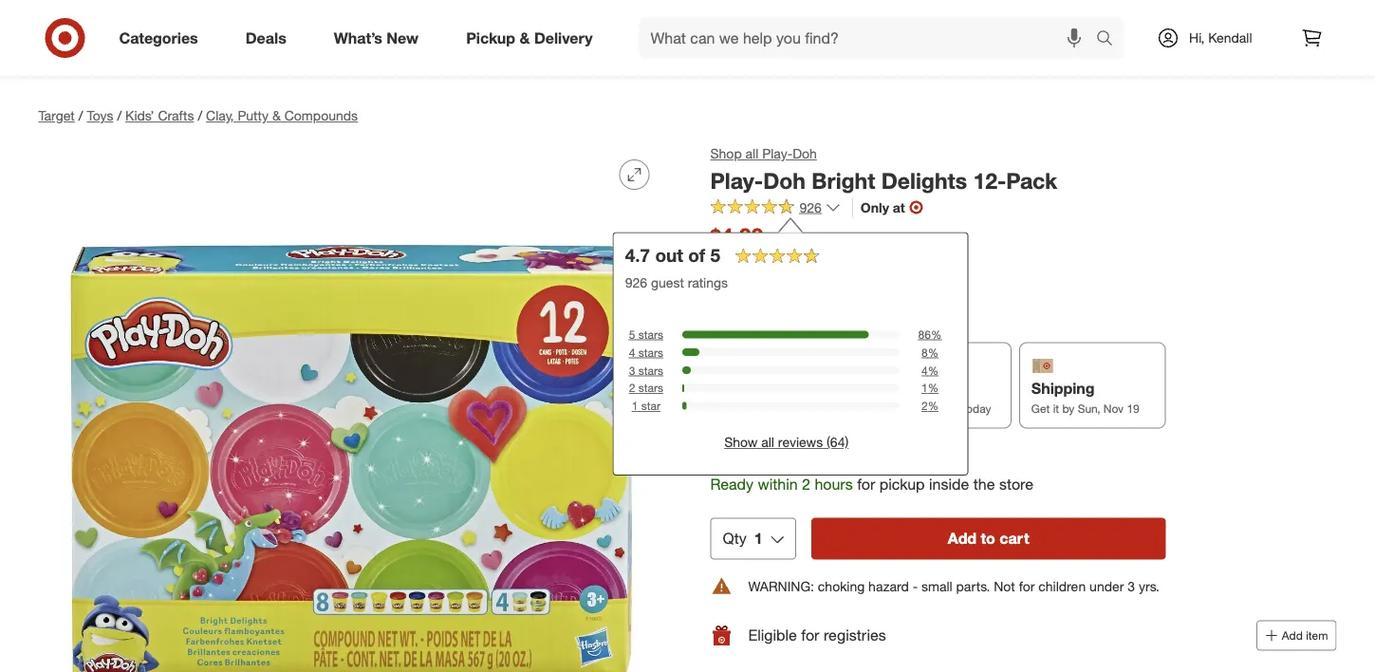Task type: locate. For each thing, give the bounding box(es) containing it.
&
[[520, 29, 530, 47], [272, 107, 281, 124]]

within down "pick up at poway"
[[758, 475, 798, 493]]

store
[[1000, 475, 1034, 493]]

eligible for registries
[[749, 626, 886, 645]]

2 vertical spatial 1
[[755, 529, 763, 548]]

0 vertical spatial 3
[[629, 363, 635, 377]]

stars up the star
[[639, 381, 663, 395]]

% for 86 %
[[931, 327, 942, 341]]

hours up reviews
[[801, 401, 830, 415]]

(
[[799, 255, 802, 269]]

pickup
[[466, 29, 516, 47], [723, 379, 772, 398]]

0 vertical spatial 926
[[800, 199, 822, 216]]

add left to
[[948, 529, 977, 548]]

4 down 5 stars
[[629, 345, 635, 359]]

1 horizontal spatial &
[[520, 29, 530, 47]]

sale
[[711, 253, 738, 270]]

target link
[[38, 107, 75, 124]]

children
[[1039, 578, 1086, 594]]

for right eligible
[[802, 626, 820, 645]]

%
[[815, 255, 825, 269], [931, 327, 942, 341], [928, 345, 939, 359], [928, 363, 939, 377], [928, 381, 939, 395], [928, 399, 939, 413]]

% right (
[[815, 255, 825, 269]]

by
[[1063, 401, 1075, 415]]

1 vertical spatial 1
[[632, 399, 638, 413]]

choking
[[818, 578, 865, 594]]

pick up at poway
[[711, 445, 834, 464]]

3 stars from the top
[[639, 363, 663, 377]]

add item button
[[1257, 620, 1337, 651]]

1 / from the left
[[79, 107, 83, 124]]

4
[[629, 345, 635, 359], [922, 363, 928, 377]]

2 horizontal spatial /
[[198, 107, 202, 124]]

add left item on the right bottom
[[1282, 628, 1303, 643]]

0 horizontal spatial add
[[948, 529, 977, 548]]

play-
[[762, 145, 793, 162], [711, 167, 763, 194]]

4 stars from the top
[[639, 381, 663, 395]]

not
[[994, 578, 1016, 594]]

pack
[[1007, 167, 1058, 194]]

ready down pick
[[711, 475, 754, 493]]

0 horizontal spatial 1
[[632, 399, 638, 413]]

% down 8 %
[[928, 363, 939, 377]]

what's new
[[334, 29, 419, 47]]

1 horizontal spatial 4
[[922, 363, 928, 377]]

0 vertical spatial pickup
[[466, 29, 516, 47]]

all inside button
[[762, 434, 775, 451]]

shipping
[[1032, 379, 1095, 398]]

3 stars
[[629, 363, 663, 377]]

(64)
[[827, 434, 849, 451]]

3 / from the left
[[198, 107, 202, 124]]

0 horizontal spatial 3
[[629, 363, 635, 377]]

shipping get it by sun, nov 19
[[1032, 379, 1140, 415]]

4 for 4 stars
[[629, 345, 635, 359]]

show all reviews (64) button
[[724, 433, 849, 452]]

pickup right new
[[466, 29, 516, 47]]

1 horizontal spatial at
[[893, 199, 905, 216]]

pickup ready within 2 hours
[[723, 379, 830, 415]]

doh up bright
[[793, 145, 817, 162]]

as
[[877, 401, 890, 415]]

-
[[913, 578, 918, 594]]

1 stars from the top
[[639, 327, 663, 341]]

0 vertical spatial doh
[[793, 145, 817, 162]]

/ left "toys" link
[[79, 107, 83, 124]]

926 for 926 guest ratings
[[625, 274, 647, 291]]

4.7
[[625, 245, 650, 267]]

What can we help you find? suggestions appear below search field
[[639, 17, 1101, 59]]

5
[[710, 245, 721, 267], [629, 327, 635, 341]]

% for 8 %
[[928, 345, 939, 359]]

1 horizontal spatial 926
[[800, 199, 822, 216]]

stars down 4 stars
[[639, 363, 663, 377]]

pickup & delivery
[[466, 29, 593, 47]]

guest
[[651, 274, 684, 291]]

86 %
[[919, 327, 942, 341]]

1 down 4 %
[[922, 381, 928, 395]]

2 horizontal spatial 1
[[922, 381, 928, 395]]

926 up $6.59
[[800, 199, 822, 216]]

1
[[922, 381, 928, 395], [632, 399, 638, 413], [755, 529, 763, 548]]

delivery
[[534, 29, 593, 47], [877, 379, 936, 398]]

1 vertical spatial 926
[[625, 274, 647, 291]]

stars for 5 stars
[[639, 327, 663, 341]]

0 vertical spatial 5
[[710, 245, 721, 267]]

1 vertical spatial 4
[[922, 363, 928, 377]]

all right shop
[[746, 145, 759, 162]]

4 down 8
[[922, 363, 928, 377]]

1 horizontal spatial all
[[762, 434, 775, 451]]

2 stars from the top
[[639, 345, 663, 359]]

% down 4 %
[[928, 381, 939, 395]]

/ left clay,
[[198, 107, 202, 124]]

ready inside pickup ready within 2 hours
[[723, 401, 755, 415]]

pickup up show
[[723, 379, 772, 398]]

play- right shop
[[762, 145, 793, 162]]

only
[[861, 199, 889, 216]]

0 vertical spatial ready
[[723, 401, 755, 415]]

registries
[[824, 626, 886, 645]]

1 horizontal spatial add
[[1282, 628, 1303, 643]]

1 horizontal spatial pickup
[[723, 379, 772, 398]]

926 down 4.7
[[625, 274, 647, 291]]

soon
[[894, 401, 919, 415]]

online
[[816, 274, 851, 291]]

search
[[1088, 30, 1134, 49]]

% down 1 %
[[928, 399, 939, 413]]

kids'
[[125, 107, 154, 124]]

0 vertical spatial within
[[759, 401, 788, 415]]

for
[[857, 475, 875, 493], [1019, 578, 1035, 594], [802, 626, 820, 645]]

warning:
[[749, 578, 814, 594]]

stars
[[639, 327, 663, 341], [639, 345, 663, 359], [639, 363, 663, 377], [639, 381, 663, 395]]

doh
[[793, 145, 817, 162], [763, 167, 806, 194]]

hours down poway 'button'
[[815, 475, 853, 493]]

2 up reviews
[[792, 401, 798, 415]]

shop
[[711, 145, 742, 162]]

0 vertical spatial for
[[857, 475, 875, 493]]

at
[[893, 199, 905, 216], [769, 445, 783, 464]]

3 down 4 stars
[[629, 363, 635, 377]]

0 vertical spatial hours
[[801, 401, 830, 415]]

1 vertical spatial all
[[762, 434, 775, 451]]

1 left the star
[[632, 399, 638, 413]]

3
[[629, 363, 635, 377], [1128, 578, 1135, 594]]

reviews
[[778, 434, 823, 451]]

hours
[[801, 401, 830, 415], [815, 475, 853, 493]]

1 vertical spatial for
[[1019, 578, 1035, 594]]

0 horizontal spatial 926
[[625, 274, 647, 291]]

1 vertical spatial 5
[[629, 327, 635, 341]]

0 horizontal spatial 5
[[629, 327, 635, 341]]

0 vertical spatial all
[[746, 145, 759, 162]]

1 vertical spatial doh
[[763, 167, 806, 194]]

0 horizontal spatial all
[[746, 145, 759, 162]]

show
[[724, 434, 758, 451]]

for right not
[[1019, 578, 1035, 594]]

0 horizontal spatial pickup
[[466, 29, 516, 47]]

1 vertical spatial add
[[1282, 628, 1303, 643]]

1 horizontal spatial delivery
[[877, 379, 936, 398]]

0 horizontal spatial delivery
[[534, 29, 593, 47]]

hi, kendall
[[1190, 29, 1253, 46]]

stars up 4 stars
[[639, 327, 663, 341]]

1 vertical spatial pickup
[[723, 379, 772, 398]]

3 left the yrs. on the bottom of page
[[1128, 578, 1135, 594]]

parts.
[[956, 578, 990, 594]]

% up 8 %
[[931, 327, 942, 341]]

926 link
[[711, 198, 841, 220]]

0 vertical spatial add
[[948, 529, 977, 548]]

within up show all reviews (64)
[[759, 401, 788, 415]]

categories link
[[103, 17, 222, 59]]

at right up
[[769, 445, 783, 464]]

1 for 1 star
[[632, 399, 638, 413]]

for down check
[[857, 475, 875, 493]]

stars down 5 stars
[[639, 345, 663, 359]]

eligible
[[749, 626, 797, 645]]

1 vertical spatial delivery
[[877, 379, 936, 398]]

sun,
[[1078, 401, 1101, 415]]

2 down 1 %
[[922, 399, 928, 413]]

putty
[[238, 107, 269, 124]]

1 vertical spatial play-
[[711, 167, 763, 194]]

926 for 926
[[800, 199, 822, 216]]

hours inside pickup ready within 2 hours
[[801, 401, 830, 415]]

to
[[981, 529, 996, 548]]

19
[[1127, 401, 1140, 415]]

1 horizontal spatial 5
[[710, 245, 721, 267]]

1 right qty
[[755, 529, 763, 548]]

2 vertical spatial for
[[802, 626, 820, 645]]

1 vertical spatial &
[[272, 107, 281, 124]]

ready up show
[[723, 401, 755, 415]]

0 horizontal spatial at
[[769, 445, 783, 464]]

new
[[387, 29, 419, 47]]

0 horizontal spatial /
[[79, 107, 83, 124]]

0 vertical spatial 4
[[629, 345, 635, 359]]

today
[[963, 401, 992, 415]]

pickup inside pickup ready within 2 hours
[[723, 379, 772, 398]]

2
[[629, 381, 635, 395], [922, 399, 928, 413], [792, 401, 798, 415], [802, 475, 811, 493]]

0 horizontal spatial &
[[272, 107, 281, 124]]

kids' crafts link
[[125, 107, 194, 124]]

1 %
[[922, 381, 939, 395]]

item
[[1306, 628, 1329, 643]]

% down 86 % at the right of the page
[[928, 345, 939, 359]]

qty
[[723, 529, 747, 548]]

5 right the of
[[710, 245, 721, 267]]

0 vertical spatial 1
[[922, 381, 928, 395]]

clay,
[[206, 107, 234, 124]]

what's
[[334, 29, 382, 47]]

doh up '926' link at top
[[763, 167, 806, 194]]

1 vertical spatial 3
[[1128, 578, 1135, 594]]

all right show
[[762, 434, 775, 451]]

/ right toys
[[117, 107, 122, 124]]

0 horizontal spatial 4
[[629, 345, 635, 359]]

cart
[[1000, 529, 1030, 548]]

save
[[741, 255, 765, 269]]

all inside shop all play-doh play-doh bright delights 12-pack
[[746, 145, 759, 162]]

delights
[[882, 167, 967, 194]]

play- down shop
[[711, 167, 763, 194]]

add to cart button
[[811, 518, 1166, 560]]

star
[[641, 399, 661, 413]]

4pm
[[937, 401, 960, 415]]

5 up 4 stars
[[629, 327, 635, 341]]

at right the only
[[893, 199, 905, 216]]

1 horizontal spatial /
[[117, 107, 122, 124]]

poway
[[787, 445, 834, 464]]

get
[[1032, 401, 1050, 415]]

it
[[1053, 401, 1059, 415]]

when
[[711, 274, 745, 291]]

1 horizontal spatial 1
[[755, 529, 763, 548]]



Task type: vqa. For each thing, say whether or not it's contained in the screenshot.
Pick it up button
no



Task type: describe. For each thing, give the bounding box(es) containing it.
only at
[[861, 199, 905, 216]]

stars for 2 stars
[[639, 381, 663, 395]]

2 inside pickup ready within 2 hours
[[792, 401, 798, 415]]

purchased
[[749, 274, 812, 291]]

pickup & delivery link
[[450, 17, 617, 59]]

ready within 2 hours for pickup inside the store
[[711, 475, 1034, 493]]

stars for 4 stars
[[639, 345, 663, 359]]

shop all play-doh play-doh bright delights 12-pack
[[711, 145, 1058, 194]]

4 for 4 %
[[922, 363, 928, 377]]

out
[[655, 245, 683, 267]]

target
[[38, 107, 75, 124]]

poway button
[[787, 444, 834, 466]]

target / toys / kids' crafts / clay, putty & compounds
[[38, 107, 358, 124]]

toys
[[87, 107, 113, 124]]

add for add to cart
[[948, 529, 977, 548]]

the
[[974, 475, 995, 493]]

what's new link
[[318, 17, 443, 59]]

% for 1 %
[[928, 381, 939, 395]]

% for 4 %
[[928, 363, 939, 377]]

% inside $4.99 reg $6.59 sale save $ 1.60 ( 24 % when purchased online
[[815, 255, 825, 269]]

delivery inside delivery as soon as 4pm today
[[877, 379, 936, 398]]

warning: choking hazard - small parts. not for children under 3 yrs.
[[749, 578, 1160, 594]]

$4.99
[[711, 223, 764, 249]]

kendall
[[1209, 29, 1253, 46]]

all for shop all play-doh play-doh bright delights 12-pack
[[746, 145, 759, 162]]

2 / from the left
[[117, 107, 122, 124]]

4 stars
[[629, 345, 663, 359]]

under
[[1090, 578, 1124, 594]]

2 horizontal spatial for
[[1019, 578, 1035, 594]]

$6.59
[[787, 233, 814, 247]]

8
[[922, 345, 928, 359]]

inside
[[929, 475, 970, 493]]

compounds
[[284, 107, 358, 124]]

1 star
[[632, 399, 661, 413]]

0 vertical spatial delivery
[[534, 29, 593, 47]]

within inside pickup ready within 2 hours
[[759, 401, 788, 415]]

play-doh bright delights 12-pack, 1 of 6 image
[[38, 144, 665, 672]]

pickup
[[880, 475, 925, 493]]

clay, putty & compounds link
[[206, 107, 358, 124]]

1 for 1 %
[[922, 381, 928, 395]]

check
[[847, 447, 885, 463]]

1 vertical spatial hours
[[815, 475, 853, 493]]

delivery as soon as 4pm today
[[877, 379, 992, 415]]

check other stores button
[[846, 445, 961, 466]]

4.7 out of 5
[[625, 245, 721, 267]]

4 %
[[922, 363, 939, 377]]

add for add item
[[1282, 628, 1303, 643]]

show all reviews (64)
[[724, 434, 849, 451]]

24
[[802, 255, 815, 269]]

all for show all reviews (64)
[[762, 434, 775, 451]]

add to cart
[[948, 529, 1030, 548]]

small
[[922, 578, 953, 594]]

deals
[[246, 29, 286, 47]]

$
[[768, 255, 774, 269]]

as
[[922, 401, 934, 415]]

deals link
[[229, 17, 310, 59]]

bright
[[812, 167, 876, 194]]

up
[[746, 445, 764, 464]]

1 vertical spatial within
[[758, 475, 798, 493]]

hazard
[[869, 578, 909, 594]]

0 vertical spatial play-
[[762, 145, 793, 162]]

stores
[[923, 447, 960, 463]]

$4.99 reg $6.59 sale save $ 1.60 ( 24 % when purchased online
[[711, 223, 851, 291]]

86
[[919, 327, 931, 341]]

other
[[889, 447, 920, 463]]

2 %
[[922, 399, 939, 413]]

12-
[[973, 167, 1007, 194]]

hi,
[[1190, 29, 1205, 46]]

search button
[[1088, 17, 1134, 63]]

0 horizontal spatial for
[[802, 626, 820, 645]]

2 down poway 'button'
[[802, 475, 811, 493]]

1.60
[[774, 255, 796, 269]]

crafts
[[158, 107, 194, 124]]

check other stores
[[847, 447, 960, 463]]

1 horizontal spatial for
[[857, 475, 875, 493]]

qty 1
[[723, 529, 763, 548]]

% for 2 %
[[928, 399, 939, 413]]

pickup for ready
[[723, 379, 772, 398]]

add item
[[1282, 628, 1329, 643]]

1 vertical spatial ready
[[711, 475, 754, 493]]

2 stars
[[629, 381, 663, 395]]

0 vertical spatial at
[[893, 199, 905, 216]]

pickup for &
[[466, 29, 516, 47]]

5 stars
[[629, 327, 663, 341]]

stars for 3 stars
[[639, 363, 663, 377]]

1 horizontal spatial 3
[[1128, 578, 1135, 594]]

1 vertical spatial at
[[769, 445, 783, 464]]

ratings
[[688, 274, 728, 291]]

0 vertical spatial &
[[520, 29, 530, 47]]

toys link
[[87, 107, 113, 124]]

nov
[[1104, 401, 1124, 415]]

2 up 1 star
[[629, 381, 635, 395]]

of
[[688, 245, 705, 267]]

reg
[[767, 233, 784, 247]]



